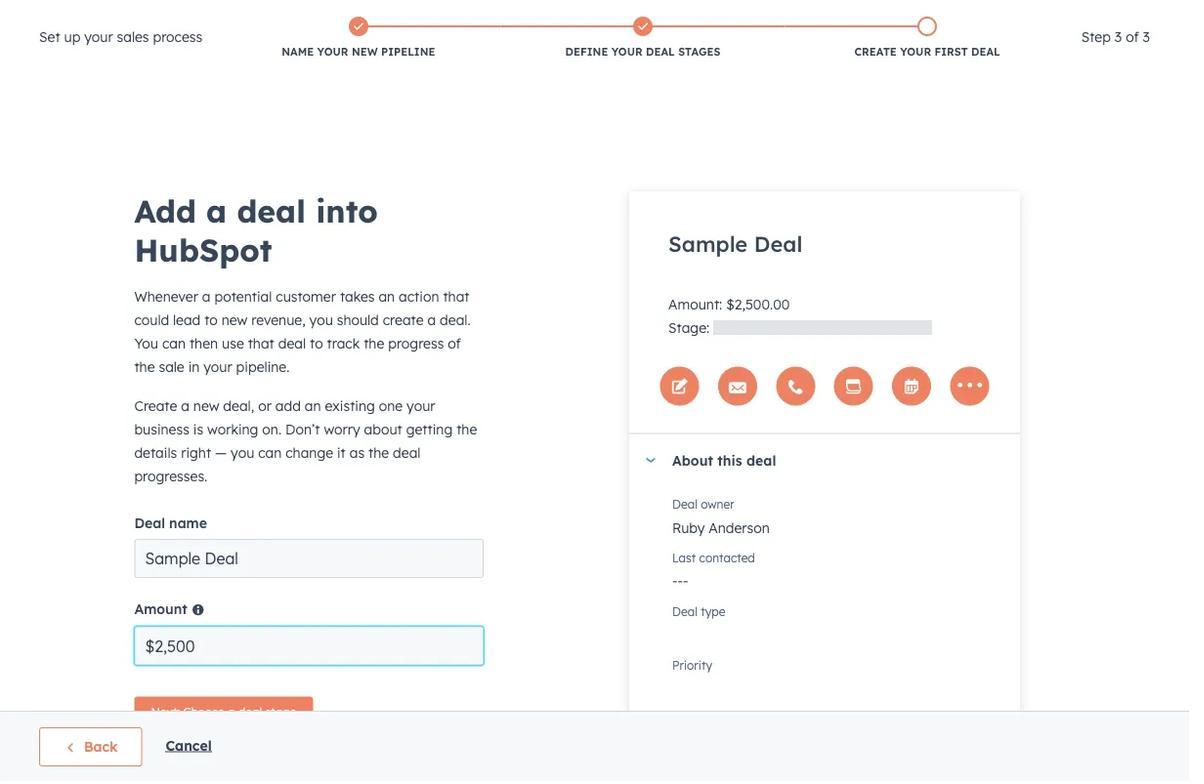 Task type: locate. For each thing, give the bounding box(es) containing it.
amount: $2,500.00
[[669, 296, 790, 313]]

menu item up search hubspot search field
[[1044, 0, 1166, 31]]

your right name
[[317, 45, 349, 59]]

0 horizontal spatial can
[[162, 335, 186, 352]]

0 vertical spatial to
[[205, 312, 218, 329]]

of
[[1126, 28, 1139, 45], [448, 335, 461, 352]]

working
[[207, 421, 258, 438]]

Priority text field
[[673, 670, 1001, 701]]

Amount text field
[[134, 627, 484, 666]]

deal right first
[[972, 45, 1001, 59]]

your down marketplaces image
[[900, 45, 932, 59]]

your inside list item
[[612, 45, 643, 59]]

1 vertical spatial to
[[310, 335, 323, 352]]

1 vertical spatial can
[[258, 445, 282, 462]]

priority
[[673, 659, 713, 673]]

a inside button
[[228, 706, 235, 720]]

deal inside deal owner ruby anderson
[[673, 498, 698, 512]]

new
[[352, 45, 378, 59], [222, 312, 248, 329], [193, 398, 219, 415]]

deal left into
[[237, 192, 306, 231]]

new inside list item
[[352, 45, 378, 59]]

your right up
[[84, 28, 113, 45]]

1 vertical spatial an
[[305, 398, 321, 415]]

0 horizontal spatial an
[[305, 398, 321, 415]]

0 horizontal spatial create
[[134, 398, 177, 415]]

0 horizontal spatial menu item
[[936, 0, 969, 31]]

deal down getting
[[393, 445, 421, 462]]

deal
[[646, 45, 675, 59], [972, 45, 1001, 59], [237, 192, 306, 231], [278, 335, 306, 352], [393, 445, 421, 462], [747, 452, 777, 469], [238, 706, 262, 720]]

an inside the whenever a potential customer takes an action that could lead to new revenue, you should create a deal. you can then use that deal to track the progress of the sale in your pipeline.
[[379, 288, 395, 305]]

potential
[[214, 288, 272, 305]]

0 vertical spatial can
[[162, 335, 186, 352]]

create inside 'list item'
[[855, 45, 897, 59]]

create your first deal
[[855, 45, 1001, 59]]

deal inside add a deal into hubspot
[[237, 192, 306, 231]]

owner
[[701, 498, 735, 512]]

new for deal,
[[193, 398, 219, 415]]

deal left stages
[[646, 45, 675, 59]]

0 horizontal spatial to
[[205, 312, 218, 329]]

takes
[[340, 288, 375, 305]]

1 vertical spatial that
[[248, 335, 274, 352]]

deal up 'ruby'
[[673, 498, 698, 512]]

0 horizontal spatial you
[[231, 445, 254, 462]]

0 horizontal spatial new
[[193, 398, 219, 415]]

menu item
[[936, 0, 969, 31], [1044, 0, 1166, 31]]

the right as
[[369, 445, 389, 462]]

caret image
[[645, 458, 657, 463]]

0 vertical spatial of
[[1126, 28, 1139, 45]]

to
[[205, 312, 218, 329], [310, 335, 323, 352]]

deal type
[[673, 605, 726, 620]]

you inside 'create a new deal, or add an existing one your business is working on. don't worry about getting the details right — you can change it as the deal progresses.'
[[231, 445, 254, 462]]

of inside the whenever a potential customer takes an action that could lead to new revenue, you should create a deal. you can then use that deal to track the progress of the sale in your pipeline.
[[448, 335, 461, 352]]

can up the sale
[[162, 335, 186, 352]]

new up use
[[222, 312, 248, 329]]

1 horizontal spatial you
[[309, 312, 333, 329]]

your right define
[[612, 45, 643, 59]]

2 vertical spatial new
[[193, 398, 219, 415]]

deal left name
[[134, 515, 165, 532]]

1 horizontal spatial 3
[[1143, 28, 1150, 45]]

1 vertical spatial you
[[231, 445, 254, 462]]

amount
[[134, 601, 187, 618]]

1 vertical spatial new
[[222, 312, 248, 329]]

1 horizontal spatial that
[[443, 288, 470, 305]]

menu item up first
[[936, 0, 969, 31]]

0 horizontal spatial 3
[[1115, 28, 1122, 45]]

1 horizontal spatial new
[[222, 312, 248, 329]]

deal left type
[[673, 605, 698, 620]]

whenever a potential customer takes an action that could lead to new revenue, you should create a deal. you can then use that deal to track the progress of the sale in your pipeline.
[[134, 288, 471, 376]]

cancel link
[[166, 738, 212, 755]]

an right "add"
[[305, 398, 321, 415]]

that
[[443, 288, 470, 305], [248, 335, 274, 352]]

an
[[379, 288, 395, 305], [305, 398, 321, 415]]

deal inside dropdown button
[[747, 452, 777, 469]]

0 vertical spatial create
[[855, 45, 897, 59]]

revenue,
[[251, 312, 306, 329]]

use
[[222, 335, 244, 352]]

on.
[[262, 421, 282, 438]]

you
[[309, 312, 333, 329], [231, 445, 254, 462]]

a right choose
[[228, 706, 235, 720]]

define
[[566, 45, 608, 59]]

a for whenever a potential customer takes an action that could lead to new revenue, you should create a deal. you can then use that deal to track the progress of the sale in your pipeline.
[[202, 288, 211, 305]]

1 horizontal spatial an
[[379, 288, 395, 305]]

your right in
[[204, 359, 232, 376]]

add
[[275, 398, 301, 415]]

1 3 from the left
[[1115, 28, 1122, 45]]

create
[[855, 45, 897, 59], [134, 398, 177, 415]]

your up getting
[[407, 398, 435, 415]]

to right lead
[[205, 312, 218, 329]]

about this deal button
[[630, 434, 1001, 487]]

0 vertical spatial that
[[443, 288, 470, 305]]

back
[[84, 739, 118, 756]]

deal inside 'create a new deal, or add an existing one your business is working on. don't worry about getting the details right — you can change it as the deal progresses.'
[[393, 445, 421, 462]]

the right getting
[[457, 421, 477, 438]]

a left potential
[[202, 288, 211, 305]]

contacted
[[699, 551, 755, 566]]

1 vertical spatial create
[[134, 398, 177, 415]]

0 horizontal spatial of
[[448, 335, 461, 352]]

1 vertical spatial of
[[448, 335, 461, 352]]

to left track
[[310, 335, 323, 352]]

as
[[350, 445, 365, 462]]

calling icon image
[[865, 10, 882, 27]]

new up is
[[193, 398, 219, 415]]

the down you
[[134, 359, 155, 376]]

pipeline.
[[236, 359, 290, 376]]

Search HubSpot search field
[[915, 41, 1154, 74]]

create down calling icon
[[855, 45, 897, 59]]

0 vertical spatial an
[[379, 288, 395, 305]]

add
[[134, 192, 196, 231]]

upgrade image
[[764, 9, 782, 26]]

pipeline
[[381, 45, 435, 59]]

customer
[[276, 288, 336, 305]]

a up business
[[181, 398, 190, 415]]

then
[[190, 335, 218, 352]]

create inside 'create a new deal, or add an existing one your business is working on. don't worry about getting the details right — you can change it as the deal progresses.'
[[134, 398, 177, 415]]

0 vertical spatial new
[[352, 45, 378, 59]]

a right add
[[206, 192, 227, 231]]

action
[[399, 288, 439, 305]]

of right step in the top right of the page
[[1126, 28, 1139, 45]]

your inside 'create a new deal, or add an existing one your business is working on. don't worry about getting the details right — you can change it as the deal progresses.'
[[407, 398, 435, 415]]

list
[[216, 13, 1070, 64]]

stage:
[[669, 319, 710, 336]]

marketplaces button
[[895, 0, 936, 31]]

can inside 'create a new deal, or add an existing one your business is working on. don't worry about getting the details right — you can change it as the deal progresses.'
[[258, 445, 282, 462]]

you down the customer
[[309, 312, 333, 329]]

new left pipeline
[[352, 45, 378, 59]]

2 horizontal spatial new
[[352, 45, 378, 59]]

a inside 'create a new deal, or add an existing one your business is working on. don't worry about getting the details right — you can change it as the deal progresses.'
[[181, 398, 190, 415]]

of down the deal. at the left top of the page
[[448, 335, 461, 352]]

create your first deal list item
[[785, 13, 1070, 64]]

deal inside button
[[238, 706, 262, 720]]

your
[[84, 28, 113, 45], [317, 45, 349, 59], [612, 45, 643, 59], [900, 45, 932, 59], [204, 359, 232, 376], [407, 398, 435, 415]]

deal left stage
[[238, 706, 262, 720]]

set
[[39, 28, 60, 45]]

can down the on.
[[258, 445, 282, 462]]

you inside the whenever a potential customer takes an action that could lead to new revenue, you should create a deal. you can then use that deal to track the progress of the sale in your pipeline.
[[309, 312, 333, 329]]

2 3 from the left
[[1143, 28, 1150, 45]]

this
[[718, 452, 743, 469]]

that up the deal. at the left top of the page
[[443, 288, 470, 305]]

a inside add a deal into hubspot
[[206, 192, 227, 231]]

choose
[[183, 706, 224, 720]]

don't
[[285, 421, 320, 438]]

can
[[162, 335, 186, 352], [258, 445, 282, 462]]

deal right this
[[747, 452, 777, 469]]

0 horizontal spatial that
[[248, 335, 274, 352]]

an up "create"
[[379, 288, 395, 305]]

a for add a deal into hubspot
[[206, 192, 227, 231]]

last contacted
[[673, 551, 755, 566]]

deal
[[754, 231, 803, 258], [673, 498, 698, 512], [134, 515, 165, 532], [673, 605, 698, 620]]

1 horizontal spatial menu item
[[1044, 0, 1166, 31]]

that up pipeline.
[[248, 335, 274, 352]]

create up business
[[134, 398, 177, 415]]

deal for deal name
[[134, 515, 165, 532]]

next: choose a deal stage button
[[134, 697, 313, 729]]

the
[[364, 335, 384, 352], [134, 359, 155, 376], [457, 421, 477, 438], [369, 445, 389, 462]]

deal down revenue,
[[278, 335, 306, 352]]

1 horizontal spatial of
[[1126, 28, 1139, 45]]

new inside 'create a new deal, or add an existing one your business is working on. don't worry about getting the details right — you can change it as the deal progresses.'
[[193, 398, 219, 415]]

0 vertical spatial you
[[309, 312, 333, 329]]

progress
[[388, 335, 444, 352]]

$2,500.00
[[726, 296, 790, 313]]

1 horizontal spatial create
[[855, 45, 897, 59]]

ruby anderson button
[[673, 509, 1001, 541]]

you right —
[[231, 445, 254, 462]]

new for pipeline
[[352, 45, 378, 59]]

deal for deal type
[[673, 605, 698, 620]]

hubspot
[[134, 231, 272, 270]]

1 horizontal spatial can
[[258, 445, 282, 462]]



Task type: vqa. For each thing, say whether or not it's contained in the screenshot.
first + from the bottom
no



Task type: describe. For each thing, give the bounding box(es) containing it.
about this deal
[[673, 452, 777, 469]]

up
[[64, 28, 80, 45]]

deal,
[[223, 398, 254, 415]]

a for create a new deal, or add an existing one your business is working on. don't worry about getting the details right — you can change it as the deal progresses.
[[181, 398, 190, 415]]

deal for deal owner ruby anderson
[[673, 498, 698, 512]]

you
[[134, 335, 158, 352]]

cancel
[[166, 738, 212, 755]]

sales
[[117, 28, 149, 45]]

into
[[316, 192, 378, 231]]

marketplaces image
[[907, 9, 924, 26]]

worry
[[324, 421, 360, 438]]

step 3 of 3
[[1082, 28, 1150, 45]]

add a deal into hubspot
[[134, 192, 378, 270]]

set up your sales process
[[39, 28, 203, 45]]

can inside the whenever a potential customer takes an action that could lead to new revenue, you should create a deal. you can then use that deal to track the progress of the sale in your pipeline.
[[162, 335, 186, 352]]

—
[[215, 445, 227, 462]]

create for create your first deal
[[855, 45, 897, 59]]

Last contacted text field
[[673, 563, 1001, 594]]

name your new pipeline completed list item
[[216, 13, 501, 64]]

a left the deal. at the left top of the page
[[428, 312, 436, 329]]

is
[[193, 421, 203, 438]]

should
[[337, 312, 379, 329]]

right
[[181, 445, 211, 462]]

2 menu item from the left
[[1044, 0, 1166, 31]]

about
[[673, 452, 714, 469]]

it
[[337, 445, 346, 462]]

or
[[258, 398, 272, 415]]

deal name
[[134, 515, 207, 532]]

sale
[[159, 359, 184, 376]]

could
[[134, 312, 169, 329]]

process
[[153, 28, 203, 45]]

deal up the $2,500.00
[[754, 231, 803, 258]]

ruby
[[673, 520, 705, 537]]

last
[[673, 551, 696, 566]]

your inside 'list item'
[[900, 45, 932, 59]]

change
[[286, 445, 333, 462]]

1 menu item from the left
[[936, 0, 969, 31]]

Deal type text field
[[673, 616, 1001, 648]]

existing
[[325, 398, 375, 415]]

sample
[[669, 231, 748, 258]]

your inside list item
[[317, 45, 349, 59]]

deal owner ruby anderson
[[673, 498, 770, 537]]

list containing name your new pipeline
[[216, 13, 1070, 64]]

name
[[169, 515, 207, 532]]

define your deal stages
[[566, 45, 721, 59]]

business
[[134, 421, 190, 438]]

first
[[935, 45, 968, 59]]

the down "should"
[[364, 335, 384, 352]]

create
[[383, 312, 424, 329]]

type
[[701, 605, 726, 620]]

deal inside list item
[[646, 45, 675, 59]]

track
[[327, 335, 360, 352]]

create a new deal, or add an existing one your business is working on. don't worry about getting the details right — you can change it as the deal progresses.
[[134, 398, 477, 485]]

calling icon button
[[857, 2, 890, 31]]

progresses.
[[134, 468, 208, 485]]

details
[[134, 445, 177, 462]]

about
[[364, 421, 402, 438]]

step
[[1082, 28, 1111, 45]]

getting
[[406, 421, 453, 438]]

amount:
[[669, 296, 723, 313]]

stage
[[265, 706, 297, 720]]

name
[[282, 45, 314, 59]]

lead
[[173, 312, 201, 329]]

deal inside the whenever a potential customer takes an action that could lead to new revenue, you should create a deal. you can then use that deal to track the progress of the sale in your pipeline.
[[278, 335, 306, 352]]

create for create a new deal, or add an existing one your business is working on. don't worry about getting the details right — you can change it as the deal progresses.
[[134, 398, 177, 415]]

upgrade
[[786, 9, 840, 25]]

1 horizontal spatial to
[[310, 335, 323, 352]]

whenever
[[134, 288, 198, 305]]

deal inside 'list item'
[[972, 45, 1001, 59]]

anderson
[[709, 520, 770, 537]]

an inside 'create a new deal, or add an existing one your business is working on. don't worry about getting the details right — you can change it as the deal progresses.'
[[305, 398, 321, 415]]

deal.
[[440, 312, 471, 329]]

one
[[379, 398, 403, 415]]

define your deal stages completed list item
[[501, 13, 785, 64]]

next: choose a deal stage
[[151, 706, 297, 720]]

your inside the whenever a potential customer takes an action that could lead to new revenue, you should create a deal. you can then use that deal to track the progress of the sale in your pipeline.
[[204, 359, 232, 376]]

sample deal
[[669, 231, 803, 258]]

stages
[[678, 45, 721, 59]]

name your new pipeline
[[282, 45, 435, 59]]

next:
[[151, 706, 180, 720]]

in
[[188, 359, 200, 376]]

back button
[[39, 728, 142, 767]]

new inside the whenever a potential customer takes an action that could lead to new revenue, you should create a deal. you can then use that deal to track the progress of the sale in your pipeline.
[[222, 312, 248, 329]]

Deal name text field
[[134, 540, 484, 579]]

upgrade menu
[[752, 0, 1166, 39]]



